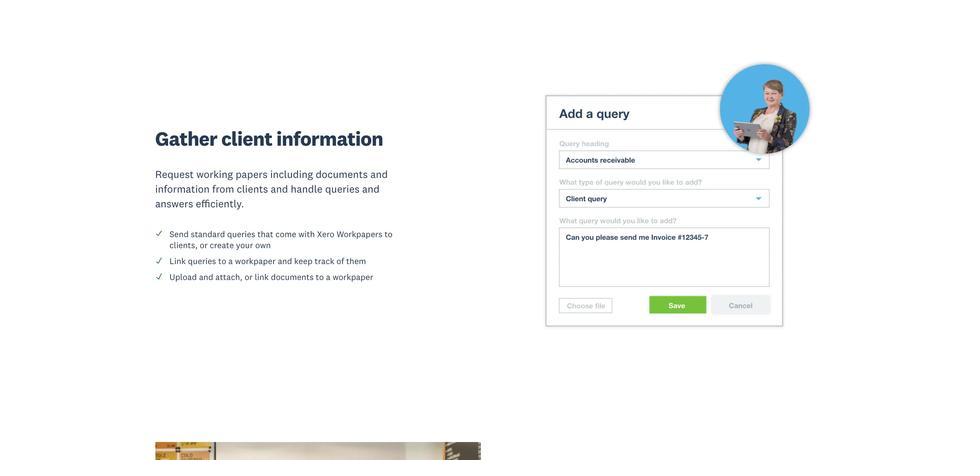 Task type: locate. For each thing, give the bounding box(es) containing it.
1 horizontal spatial documents
[[316, 168, 368, 181]]

0 vertical spatial included image
[[155, 230, 163, 237]]

0 vertical spatial queries
[[325, 183, 360, 196]]

1 vertical spatial documents
[[271, 272, 314, 283]]

queries up your
[[227, 229, 255, 240]]

0 horizontal spatial or
[[200, 240, 208, 251]]

0 vertical spatial to
[[385, 229, 393, 240]]

1 vertical spatial included image
[[155, 273, 163, 280]]

to right workpapers
[[385, 229, 393, 240]]

included image down included image
[[155, 273, 163, 280]]

1 vertical spatial information
[[155, 183, 210, 196]]

1 vertical spatial queries
[[227, 229, 255, 240]]

an accountant creates a query asking a client to send a copy of a specific invoice. image
[[499, 53, 825, 362], [499, 53, 825, 362]]

from
[[212, 183, 234, 196]]

1 vertical spatial workpaper
[[333, 272, 373, 283]]

client
[[221, 126, 272, 151]]

own
[[255, 240, 271, 251]]

to
[[385, 229, 393, 240], [218, 256, 226, 267], [316, 272, 324, 283]]

and
[[370, 168, 388, 181], [271, 183, 288, 196], [362, 183, 380, 196], [278, 256, 292, 267], [199, 272, 213, 283]]

queries
[[325, 183, 360, 196], [227, 229, 255, 240], [188, 256, 216, 267]]

1 vertical spatial or
[[245, 272, 253, 283]]

or down standard
[[200, 240, 208, 251]]

to inside send standard queries that come with xero workpapers to clients, or create your own
[[385, 229, 393, 240]]

1 included image from the top
[[155, 230, 163, 237]]

a down track
[[326, 272, 330, 283]]

2 horizontal spatial to
[[385, 229, 393, 240]]

workpaper up link on the bottom
[[235, 256, 276, 267]]

information
[[276, 126, 383, 151], [155, 183, 210, 196]]

0 horizontal spatial information
[[155, 183, 210, 196]]

1 horizontal spatial queries
[[227, 229, 255, 240]]

gather client information
[[155, 126, 383, 151]]

keep
[[294, 256, 313, 267]]

1 horizontal spatial or
[[245, 272, 253, 283]]

clients,
[[169, 240, 198, 251]]

workpaper down them
[[333, 272, 373, 283]]

documents
[[316, 168, 368, 181], [271, 272, 314, 283]]

queries right handle
[[325, 183, 360, 196]]

come
[[276, 229, 296, 240]]

a up 'attach,'
[[228, 256, 233, 267]]

2 horizontal spatial queries
[[325, 183, 360, 196]]

or
[[200, 240, 208, 251], [245, 272, 253, 283]]

attach,
[[215, 272, 242, 283]]

0 vertical spatial documents
[[316, 168, 368, 181]]

included image
[[155, 230, 163, 237], [155, 273, 163, 280]]

standard
[[191, 229, 225, 240]]

0 vertical spatial or
[[200, 240, 208, 251]]

1 vertical spatial a
[[326, 272, 330, 283]]

workpaper
[[235, 256, 276, 267], [333, 272, 373, 283]]

answers
[[155, 198, 193, 211]]

documents down keep
[[271, 272, 314, 283]]

handle
[[291, 183, 323, 196]]

included image
[[155, 257, 163, 265]]

or left link on the bottom
[[245, 272, 253, 283]]

to down create
[[218, 256, 226, 267]]

0 horizontal spatial to
[[218, 256, 226, 267]]

included image for send standard queries that come with xero workpapers to clients, or create your own
[[155, 230, 163, 237]]

to down track
[[316, 272, 324, 283]]

2 included image from the top
[[155, 273, 163, 280]]

included image left send
[[155, 230, 163, 237]]

2 vertical spatial to
[[316, 272, 324, 283]]

0 horizontal spatial workpaper
[[235, 256, 276, 267]]

them
[[346, 256, 366, 267]]

a
[[228, 256, 233, 267], [326, 272, 330, 283]]

documents inside request working papers including documents and information from clients and handle queries and answers efficiently.
[[316, 168, 368, 181]]

documents up handle
[[316, 168, 368, 181]]

or inside send standard queries that come with xero workpapers to clients, or create your own
[[200, 240, 208, 251]]

0 vertical spatial a
[[228, 256, 233, 267]]

1 horizontal spatial information
[[276, 126, 383, 151]]

workpapers
[[337, 229, 382, 240]]

link
[[169, 256, 186, 267]]

send standard queries that come with xero workpapers to clients, or create your own
[[169, 229, 393, 251]]

0 horizontal spatial queries
[[188, 256, 216, 267]]

queries right "link" at the bottom left of the page
[[188, 256, 216, 267]]



Task type: describe. For each thing, give the bounding box(es) containing it.
your
[[236, 240, 253, 251]]

included image for upload and attach, or link documents to a workpaper
[[155, 273, 163, 280]]

including
[[270, 168, 313, 181]]

upload and attach, or link documents to a workpaper
[[169, 272, 373, 283]]

1 horizontal spatial to
[[316, 272, 324, 283]]

send
[[169, 229, 189, 240]]

clients
[[237, 183, 268, 196]]

upload
[[169, 272, 197, 283]]

information inside request working papers including documents and information from clients and handle queries and answers efficiently.
[[155, 183, 210, 196]]

1 vertical spatial to
[[218, 256, 226, 267]]

create
[[210, 240, 234, 251]]

efficiently.
[[196, 198, 244, 211]]

xero
[[317, 229, 334, 240]]

papers
[[236, 168, 268, 181]]

track
[[315, 256, 334, 267]]

request
[[155, 168, 194, 181]]

of
[[337, 256, 344, 267]]

with
[[298, 229, 315, 240]]

link
[[255, 272, 269, 283]]

0 vertical spatial workpaper
[[235, 256, 276, 267]]

gather
[[155, 126, 217, 151]]

0 horizontal spatial a
[[228, 256, 233, 267]]

2 vertical spatial queries
[[188, 256, 216, 267]]

that
[[257, 229, 273, 240]]

0 vertical spatial information
[[276, 126, 383, 151]]

queries inside request working papers including documents and information from clients and handle queries and answers efficiently.
[[325, 183, 360, 196]]

1 horizontal spatial workpaper
[[333, 272, 373, 283]]

queries inside send standard queries that come with xero workpapers to clients, or create your own
[[227, 229, 255, 240]]

request working papers including documents and information from clients and handle queries and answers efficiently.
[[155, 168, 388, 211]]

0 horizontal spatial documents
[[271, 272, 314, 283]]

working
[[196, 168, 233, 181]]

link queries to a workpaper and keep track of them
[[169, 256, 366, 267]]

1 horizontal spatial a
[[326, 272, 330, 283]]



Task type: vqa. For each thing, say whether or not it's contained in the screenshot.
bottommost a
yes



